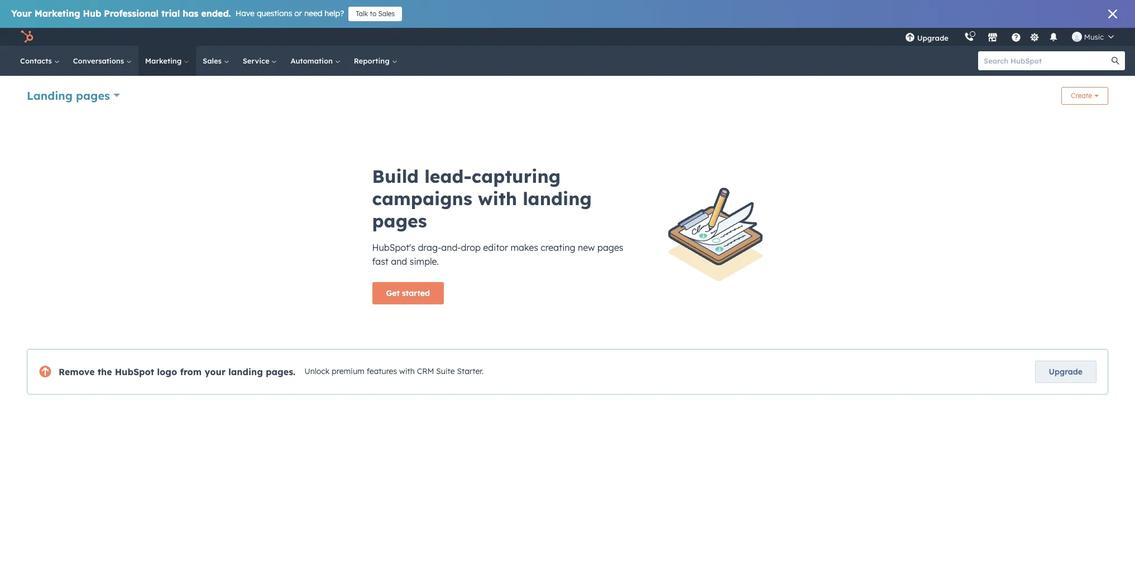 Task type: describe. For each thing, give the bounding box(es) containing it.
automation
[[291, 56, 335, 65]]

pages.
[[266, 367, 295, 378]]

and
[[391, 256, 407, 267]]

reporting link
[[347, 46, 404, 76]]

service link
[[236, 46, 284, 76]]

automation link
[[284, 46, 347, 76]]

professional
[[104, 8, 159, 19]]

sales link
[[196, 46, 236, 76]]

help image
[[1011, 33, 1021, 43]]

hubspot's drag-and-drop editor makes creating new pages fast and simple.
[[372, 242, 623, 267]]

hubspot link
[[13, 30, 42, 44]]

makes
[[511, 242, 538, 253]]

get
[[386, 289, 400, 299]]

upgrade inside menu
[[917, 34, 949, 42]]

unlock premium features with crm suite starter.
[[304, 367, 484, 377]]

starter.
[[457, 367, 484, 377]]

questions
[[257, 8, 292, 18]]

pages inside hubspot's drag-and-drop editor makes creating new pages fast and simple.
[[597, 242, 623, 253]]

the
[[98, 367, 112, 378]]

need
[[304, 8, 322, 18]]

drag-
[[418, 242, 441, 253]]

landing
[[27, 88, 73, 102]]

close image
[[1108, 9, 1117, 18]]

your
[[205, 367, 226, 378]]

sales inside "link"
[[203, 56, 224, 65]]

landing pages
[[27, 88, 110, 102]]

contacts link
[[13, 46, 66, 76]]

premium
[[332, 367, 365, 377]]

with inside build lead-capturing campaigns with landing pages
[[478, 188, 517, 210]]

landing pages button
[[27, 87, 120, 104]]

and-
[[441, 242, 461, 253]]

have
[[235, 8, 255, 18]]

help button
[[1007, 28, 1026, 46]]

settings image
[[1030, 33, 1040, 43]]

music
[[1084, 32, 1104, 41]]

landing pages banner
[[27, 84, 1108, 109]]

talk
[[356, 9, 368, 18]]

1 vertical spatial with
[[399, 367, 415, 377]]

campaigns
[[372, 188, 472, 210]]

1 vertical spatial marketing
[[145, 56, 184, 65]]

upgrade link
[[1035, 361, 1097, 384]]

0 horizontal spatial marketing
[[34, 8, 80, 19]]

new
[[578, 242, 595, 253]]

upgrade image
[[905, 33, 915, 43]]

hubspot's
[[372, 242, 415, 253]]

sales inside button
[[378, 9, 395, 18]]

talk to sales
[[356, 9, 395, 18]]

has
[[183, 8, 198, 19]]

fast
[[372, 256, 388, 267]]

your marketing hub professional trial has ended. have questions or need help?
[[11, 8, 344, 19]]

get started
[[386, 289, 430, 299]]

remove
[[59, 367, 95, 378]]



Task type: locate. For each thing, give the bounding box(es) containing it.
suite
[[436, 367, 455, 377]]

conversations link
[[66, 46, 138, 76]]

started
[[402, 289, 430, 299]]

1 vertical spatial upgrade
[[1049, 367, 1083, 377]]

1 horizontal spatial with
[[478, 188, 517, 210]]

your
[[11, 8, 32, 19]]

0 vertical spatial pages
[[76, 88, 110, 102]]

capturing
[[472, 165, 561, 188]]

0 vertical spatial upgrade
[[917, 34, 949, 42]]

build lead-capturing campaigns with landing pages
[[372, 165, 592, 232]]

0 horizontal spatial sales
[[203, 56, 224, 65]]

greg robinson image
[[1072, 32, 1082, 42]]

lead-
[[424, 165, 472, 188]]

crm
[[417, 367, 434, 377]]

0 horizontal spatial with
[[399, 367, 415, 377]]

marketing down trial
[[145, 56, 184, 65]]

menu containing music
[[897, 28, 1122, 46]]

menu
[[897, 28, 1122, 46]]

Search HubSpot search field
[[978, 51, 1115, 70]]

upgrade
[[917, 34, 949, 42], [1049, 367, 1083, 377]]

marketing left hub on the top left
[[34, 8, 80, 19]]

get started button
[[372, 283, 444, 305]]

drop
[[461, 242, 481, 253]]

2 horizontal spatial pages
[[597, 242, 623, 253]]

to
[[370, 9, 376, 18]]

remove the hubspot logo from your landing pages.
[[59, 367, 295, 378]]

marketing link
[[138, 46, 196, 76]]

unlock
[[304, 367, 330, 377]]

from
[[180, 367, 202, 378]]

pages right new
[[597, 242, 623, 253]]

or
[[294, 8, 302, 18]]

search image
[[1112, 57, 1119, 65]]

pages up the hubspot's
[[372, 210, 427, 232]]

0 vertical spatial marketing
[[34, 8, 80, 19]]

with up editor
[[478, 188, 517, 210]]

build
[[372, 165, 419, 188]]

service
[[243, 56, 272, 65]]

hub
[[83, 8, 101, 19]]

sales right to on the top
[[378, 9, 395, 18]]

hubspot image
[[20, 30, 34, 44]]

contacts
[[20, 56, 54, 65]]

pages
[[76, 88, 110, 102], [372, 210, 427, 232], [597, 242, 623, 253]]

pages down conversations
[[76, 88, 110, 102]]

create
[[1071, 92, 1092, 100]]

help?
[[325, 8, 344, 18]]

landing up creating
[[523, 188, 592, 210]]

marketplaces button
[[981, 28, 1004, 46]]

with
[[478, 188, 517, 210], [399, 367, 415, 377]]

0 horizontal spatial landing
[[228, 367, 263, 378]]

marketplaces image
[[988, 33, 998, 43]]

landing
[[523, 188, 592, 210], [228, 367, 263, 378]]

with left crm
[[399, 367, 415, 377]]

sales
[[378, 9, 395, 18], [203, 56, 224, 65]]

music button
[[1065, 28, 1121, 46]]

1 horizontal spatial pages
[[372, 210, 427, 232]]

pages inside build lead-capturing campaigns with landing pages
[[372, 210, 427, 232]]

landing right your
[[228, 367, 263, 378]]

conversations
[[73, 56, 126, 65]]

simple.
[[410, 256, 439, 267]]

creating
[[541, 242, 575, 253]]

0 vertical spatial landing
[[523, 188, 592, 210]]

0 horizontal spatial upgrade
[[917, 34, 949, 42]]

0 horizontal spatial pages
[[76, 88, 110, 102]]

marketing
[[34, 8, 80, 19], [145, 56, 184, 65]]

hubspot
[[115, 367, 154, 378]]

pages inside popup button
[[76, 88, 110, 102]]

calling icon image
[[964, 32, 974, 42]]

reporting
[[354, 56, 392, 65]]

0 vertical spatial with
[[478, 188, 517, 210]]

features
[[367, 367, 397, 377]]

search button
[[1106, 51, 1125, 70]]

logo
[[157, 367, 177, 378]]

create button
[[1062, 87, 1108, 105]]

1 vertical spatial landing
[[228, 367, 263, 378]]

landing inside build lead-capturing campaigns with landing pages
[[523, 188, 592, 210]]

notifications button
[[1044, 28, 1063, 46]]

1 vertical spatial pages
[[372, 210, 427, 232]]

menu item
[[956, 28, 959, 46]]

talk to sales button
[[349, 7, 402, 21]]

editor
[[483, 242, 508, 253]]

settings link
[[1028, 31, 1042, 43]]

1 horizontal spatial upgrade
[[1049, 367, 1083, 377]]

1 horizontal spatial sales
[[378, 9, 395, 18]]

ended.
[[201, 8, 231, 19]]

1 horizontal spatial landing
[[523, 188, 592, 210]]

2 vertical spatial pages
[[597, 242, 623, 253]]

calling icon button
[[960, 30, 979, 44]]

trial
[[161, 8, 180, 19]]

notifications image
[[1048, 33, 1059, 43]]

1 vertical spatial sales
[[203, 56, 224, 65]]

1 horizontal spatial marketing
[[145, 56, 184, 65]]

0 vertical spatial sales
[[378, 9, 395, 18]]

sales left service
[[203, 56, 224, 65]]



Task type: vqa. For each thing, say whether or not it's contained in the screenshot.
Go inside the Want to see your tasks on your Google or Outlook calendar? Connect a new calendar to sync tasks created in HubSpot. Go to settings
no



